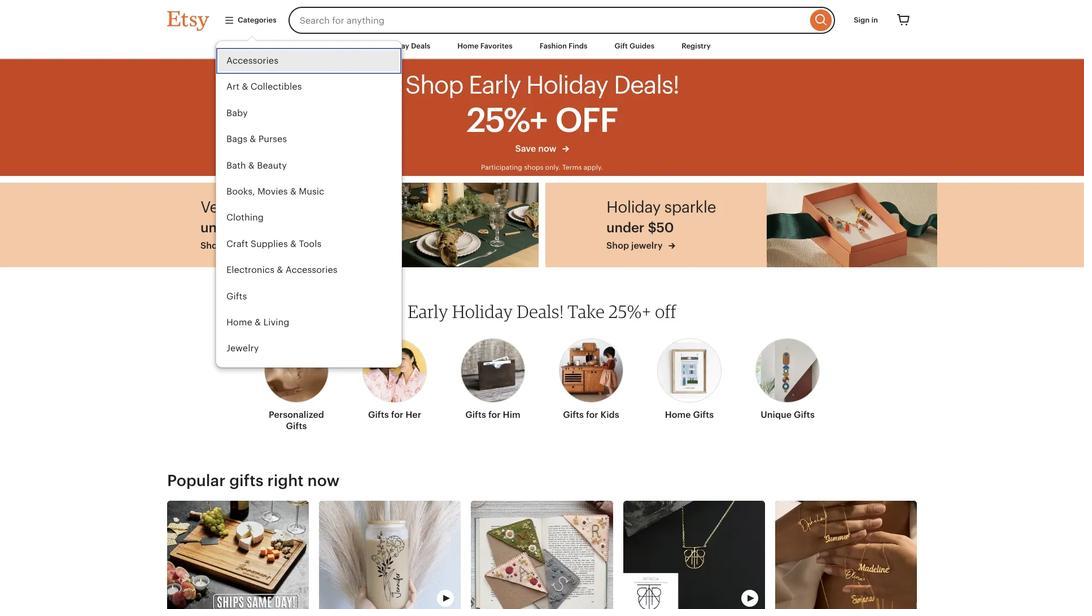 Task type: describe. For each thing, give the bounding box(es) containing it.
purses
[[258, 134, 287, 145]]

sign
[[854, 16, 870, 24]]

personalized gifts link
[[264, 332, 329, 437]]

personalized embroidery felt bookmarks | letters handmade corner bookmark | 4 season letter & flower felt bookmark  set image
[[471, 502, 613, 610]]

off
[[655, 301, 676, 323]]

bath & beauty
[[226, 160, 287, 171]]

unique gifts
[[761, 410, 815, 421]]

finds
[[569, 42, 588, 50]]

baby link
[[216, 100, 402, 127]]

home gifts
[[665, 410, 714, 421]]

unique gifts link
[[756, 332, 820, 426]]

him
[[503, 410, 521, 421]]

fashion finds link
[[531, 36, 596, 57]]

craft supplies & tools
[[226, 239, 322, 250]]

home & living
[[226, 317, 289, 328]]

gifts
[[229, 472, 264, 490]]

take
[[568, 301, 605, 323]]

registry
[[682, 42, 711, 50]]

unique
[[761, 410, 792, 421]]

personalized cutting board wedding gift, bamboo charcuterie board, unique christmas gifts, bridal shower gift, engraved engagement present, image
[[167, 502, 309, 610]]

clothing
[[226, 213, 264, 223]]

merry
[[236, 198, 279, 216]]

kids
[[601, 410, 619, 421]]

gifts inside 'link'
[[226, 291, 247, 302]]

& for collectibles
[[242, 82, 248, 92]]

popular
[[167, 472, 226, 490]]

gifts link
[[216, 284, 402, 310]]

paper & party supplies link
[[216, 362, 402, 389]]

early holiday deals! take 25%+ off
[[408, 301, 676, 323]]

for for him
[[488, 410, 501, 421]]

electronics
[[226, 265, 274, 276]]

shop early holiday deals! 25%+ off save now
[[405, 71, 679, 154]]

art & collectibles
[[226, 82, 302, 92]]

collectibles
[[251, 82, 302, 92]]

terms apply.
[[562, 164, 603, 172]]

home favorites link
[[449, 36, 521, 57]]

accessories link
[[216, 48, 402, 74]]

craft supplies & tools link
[[216, 231, 402, 258]]

books,
[[226, 186, 255, 197]]

popular gifts right now
[[167, 472, 340, 490]]

menu inside banner
[[216, 41, 402, 389]]

banner containing accessories
[[147, 0, 937, 389]]

art & collectibles link
[[216, 74, 402, 100]]

a festive christmas table setting featuring two green table runners shown with glassware, serveware, and a candle centerpiece. image
[[368, 183, 539, 268]]

accessories inside accessories link
[[226, 55, 278, 66]]

paper
[[226, 370, 251, 380]]

for for her
[[391, 410, 403, 421]]

sign in button
[[845, 10, 887, 31]]

0 horizontal spatial early
[[408, 301, 448, 323]]

bath
[[226, 160, 246, 171]]

bags & purses
[[226, 134, 287, 145]]

menu bar containing home favorites
[[147, 34, 937, 59]]

gifts for him
[[465, 410, 521, 421]]

& for accessories
[[277, 265, 283, 276]]

deals!
[[517, 301, 564, 323]]

jewelry
[[631, 241, 663, 251]]

gifts for kids link
[[559, 332, 623, 426]]

& left music
[[290, 186, 297, 197]]

categories
[[238, 16, 277, 24]]

save now link
[[405, 143, 679, 161]]

under $50 inside holiday sparkle under $50 shop jewelry
[[607, 220, 674, 235]]

bags & purses link
[[216, 127, 402, 153]]

participating shops only. terms apply.
[[481, 164, 603, 172]]

shop inside very merry decor under $50 shop decor
[[201, 241, 223, 251]]

a colorful charm choker statement necklace featuring six beads on a dainty gold chain shown in an open gift box. image
[[767, 183, 937, 268]]

only.
[[545, 164, 561, 172]]

& for living
[[255, 317, 261, 328]]

shop jewelry link
[[607, 240, 716, 253]]

Search for anything text field
[[288, 7, 808, 34]]

for for kids
[[586, 410, 598, 421]]

1 vertical spatial holiday
[[452, 301, 513, 323]]

guides
[[630, 42, 655, 50]]

sign in
[[854, 16, 878, 24]]

shops
[[524, 164, 543, 172]]

0 vertical spatial supplies
[[251, 239, 288, 250]]



Task type: vqa. For each thing, say whether or not it's contained in the screenshot.
Powdered wig, hats for cats, barristers wig, judge wig, pet costumes, cat costumes, knit hat, hats for cats, cat hats, pet has, cats image
no



Task type: locate. For each thing, give the bounding box(es) containing it.
accessories down craft supplies & tools link
[[286, 265, 338, 276]]

bath & beauty link
[[216, 153, 402, 179]]

2 vertical spatial home
[[665, 410, 691, 421]]

for left him
[[488, 410, 501, 421]]

0 horizontal spatial accessories
[[226, 55, 278, 66]]

0 vertical spatial early
[[468, 71, 521, 99]]

home for home & living
[[226, 317, 252, 328]]

custom name necklace, 18k gold plated name necklace, personalized name necklace, birthday gift for her, 2023 christmas gift, gift for mom image
[[775, 502, 917, 610]]

1 horizontal spatial shop
[[405, 71, 463, 99]]

accessories
[[226, 55, 278, 66], [286, 265, 338, 276]]

shop decor link
[[201, 240, 325, 253]]

under $50 up craft
[[201, 220, 268, 235]]

for inside the gifts for kids link
[[586, 410, 598, 421]]

now right right
[[308, 472, 340, 490]]

1 vertical spatial home
[[226, 317, 252, 328]]

personalized name necklace,  gift for her,  personalized gift, one of a kind jewelry, gold name necklace, handmade gift, christmas gift image
[[623, 502, 765, 610]]

gifts for him link
[[461, 332, 525, 426]]

1 horizontal spatial now
[[538, 143, 557, 154]]

her
[[406, 410, 421, 421]]

0 horizontal spatial now
[[308, 472, 340, 490]]

very
[[201, 198, 232, 216]]

0 horizontal spatial decor
[[225, 241, 251, 251]]

0 horizontal spatial home
[[226, 317, 252, 328]]

menu bar
[[147, 34, 937, 59]]

tools
[[299, 239, 322, 250]]

fashion
[[540, 42, 567, 50]]

movies
[[257, 186, 288, 197]]

1 horizontal spatial home
[[458, 42, 479, 50]]

1 vertical spatial now
[[308, 472, 340, 490]]

electronics & accessories
[[226, 265, 338, 276]]

1 horizontal spatial holiday
[[607, 198, 661, 216]]

banner
[[147, 0, 937, 389]]

& left party
[[254, 370, 260, 380]]

paper & party supplies
[[226, 370, 324, 380]]

0 horizontal spatial shop
[[201, 241, 223, 251]]

gift guides link
[[606, 36, 663, 57]]

& right bags
[[250, 134, 256, 145]]

1 horizontal spatial accessories
[[286, 265, 338, 276]]

early inside shop early holiday deals! 25%+ off save now
[[468, 71, 521, 99]]

bags
[[226, 134, 247, 145]]

for left kids
[[586, 410, 598, 421]]

decor up electronics
[[225, 241, 251, 251]]

1 horizontal spatial for
[[488, 410, 501, 421]]

craft
[[226, 239, 248, 250]]

categories button
[[216, 10, 285, 31]]

2 for from the left
[[488, 410, 501, 421]]

gift
[[615, 42, 628, 50]]

0 horizontal spatial under $50
[[201, 220, 268, 235]]

under $50
[[201, 220, 268, 235], [607, 220, 674, 235]]

gifts for her link
[[363, 332, 427, 426]]

25%+ off
[[467, 101, 618, 139]]

25%+
[[609, 301, 651, 323]]

participating
[[481, 164, 522, 172]]

1 for from the left
[[391, 410, 403, 421]]

living
[[263, 317, 289, 328]]

baby
[[226, 108, 248, 119]]

holiday deals!
[[526, 71, 679, 99]]

0 vertical spatial accessories
[[226, 55, 278, 66]]

accessories inside electronics & accessories link
[[286, 265, 338, 276]]

& right 'bath'
[[248, 160, 255, 171]]

now up participating shops only. terms apply.
[[538, 143, 557, 154]]

fashion finds
[[540, 42, 588, 50]]

1 under $50 from the left
[[201, 220, 268, 235]]

electronics & accessories link
[[216, 258, 402, 284]]

home for home gifts
[[665, 410, 691, 421]]

now inside shop early holiday deals! 25%+ off save now
[[538, 143, 557, 154]]

menu
[[216, 41, 402, 389]]

for left her
[[391, 410, 403, 421]]

now
[[538, 143, 557, 154], [308, 472, 340, 490]]

home gifts link
[[657, 332, 722, 426]]

home favorites
[[458, 42, 513, 50]]

0 vertical spatial now
[[538, 143, 557, 154]]

party
[[262, 370, 284, 380]]

0 vertical spatial decor
[[282, 198, 325, 216]]

& for purses
[[250, 134, 256, 145]]

1 vertical spatial supplies
[[287, 370, 324, 380]]

0 vertical spatial holiday
[[607, 198, 661, 216]]

0 vertical spatial home
[[458, 42, 479, 50]]

shop inside shop early holiday deals! 25%+ off save now
[[405, 71, 463, 99]]

early
[[468, 71, 521, 99], [408, 301, 448, 323]]

personalized
[[269, 410, 324, 421]]

under $50 inside very merry decor under $50 shop decor
[[201, 220, 268, 235]]

books, movies & music
[[226, 186, 324, 197]]

very merry decor under $50 shop decor
[[201, 198, 325, 251]]

decor down music
[[282, 198, 325, 216]]

1 horizontal spatial early
[[468, 71, 521, 99]]

accessories up art & collectibles
[[226, 55, 278, 66]]

1 horizontal spatial under $50
[[607, 220, 674, 235]]

& left tools
[[290, 239, 297, 250]]

gifts inside personalized gifts
[[286, 421, 307, 432]]

home for home favorites
[[458, 42, 479, 50]]

1 vertical spatial decor
[[225, 241, 251, 251]]

1 vertical spatial accessories
[[286, 265, 338, 276]]

gifts for kids
[[563, 410, 619, 421]]

holiday inside holiday sparkle under $50 shop jewelry
[[607, 198, 661, 216]]

supplies up the electronics & accessories
[[251, 239, 288, 250]]

gifts
[[226, 291, 247, 302], [368, 410, 389, 421], [465, 410, 486, 421], [563, 410, 584, 421], [693, 410, 714, 421], [794, 410, 815, 421], [286, 421, 307, 432]]

for
[[391, 410, 403, 421], [488, 410, 501, 421], [586, 410, 598, 421]]

& for party
[[254, 370, 260, 380]]

personalized birth flower coffee cup with name ,personalized birth flower tumbler, bridesmaid proposal, gifts for her, party favor. image
[[319, 502, 461, 610]]

home & living link
[[216, 310, 402, 336]]

menu containing accessories
[[216, 41, 402, 389]]

2 horizontal spatial home
[[665, 410, 691, 421]]

clothing link
[[216, 205, 402, 231]]

jewelry
[[226, 344, 259, 354]]

3 for from the left
[[586, 410, 598, 421]]

& right art
[[242, 82, 248, 92]]

sparkle
[[664, 198, 716, 216]]

&
[[242, 82, 248, 92], [250, 134, 256, 145], [248, 160, 255, 171], [290, 186, 297, 197], [290, 239, 297, 250], [277, 265, 283, 276], [255, 317, 261, 328], [254, 370, 260, 380]]

1 vertical spatial early
[[408, 301, 448, 323]]

shop inside holiday sparkle under $50 shop jewelry
[[607, 241, 629, 251]]

books, movies & music link
[[216, 179, 402, 205]]

gifts for her
[[368, 410, 421, 421]]

jewelry link
[[216, 336, 402, 362]]

registry link
[[673, 36, 719, 57]]

in
[[872, 16, 878, 24]]

under $50 up jewelry at top right
[[607, 220, 674, 235]]

music
[[299, 186, 324, 197]]

& for beauty
[[248, 160, 255, 171]]

holiday
[[607, 198, 661, 216], [452, 301, 513, 323]]

None search field
[[288, 7, 835, 34]]

none search field inside banner
[[288, 7, 835, 34]]

0 horizontal spatial for
[[391, 410, 403, 421]]

beauty
[[257, 160, 287, 171]]

home
[[458, 42, 479, 50], [226, 317, 252, 328], [665, 410, 691, 421]]

& down craft supplies & tools
[[277, 265, 283, 276]]

0 horizontal spatial holiday
[[452, 301, 513, 323]]

1 horizontal spatial decor
[[282, 198, 325, 216]]

right
[[267, 472, 304, 490]]

gift guides
[[615, 42, 655, 50]]

art
[[226, 82, 240, 92]]

favorites
[[480, 42, 513, 50]]

2 horizontal spatial shop
[[607, 241, 629, 251]]

2 horizontal spatial for
[[586, 410, 598, 421]]

personalized gifts
[[269, 410, 324, 432]]

save
[[515, 143, 536, 154]]

home inside "link"
[[458, 42, 479, 50]]

holiday sparkle under $50 shop jewelry
[[607, 198, 716, 251]]

& left living
[[255, 317, 261, 328]]

supplies down jewelry link
[[287, 370, 324, 380]]

for inside gifts for her link
[[391, 410, 403, 421]]

for inside the gifts for him link
[[488, 410, 501, 421]]

2 under $50 from the left
[[607, 220, 674, 235]]



